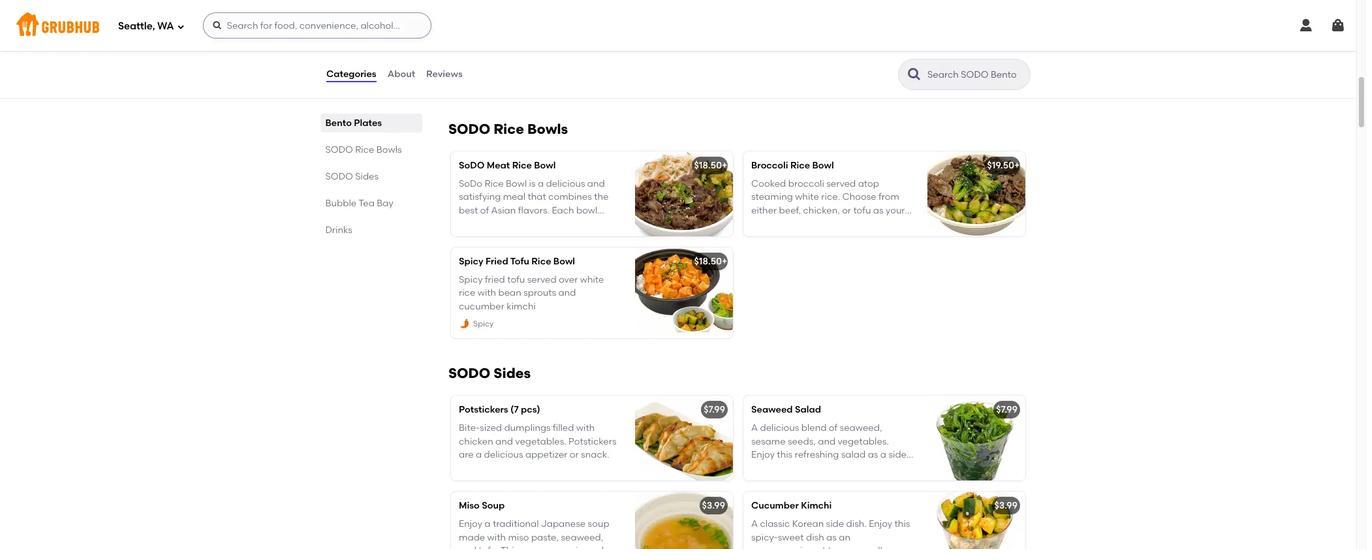 Task type: vqa. For each thing, say whether or not it's contained in the screenshot.
Search Chick-fil-A search field
no



Task type: describe. For each thing, give the bounding box(es) containing it.
seaweed salad
[[751, 404, 821, 415]]

classic
[[760, 519, 790, 530]]

wa
[[157, 20, 174, 32]]

over
[[559, 274, 578, 285]]

atop
[[858, 178, 879, 189]]

a inside 'a delicious blend of seaweed, sesame seeds, and vegetables. enjoy this refreshing salad as a side dish or an appetizer.'
[[880, 449, 887, 460]]

sodo sides inside tab
[[326, 171, 379, 182]]

as inside 'a delicious blend of seaweed, sesame seeds, and vegetables. enjoy this refreshing salad as a side dish or an appetizer.'
[[868, 449, 878, 460]]

of left juicy
[[459, 62, 468, 73]]

is
[[575, 545, 582, 549]]

2 horizontal spatial svg image
[[1330, 18, 1346, 33]]

or inside 'a delicious blend of seaweed, sesame seeds, and vegetables. enjoy this refreshing salad as a side dish or an appetizer.'
[[772, 462, 781, 473]]

kimchi
[[801, 500, 832, 511]]

seaweed salad image
[[928, 396, 1026, 481]]

filled
[[553, 423, 574, 434]]

any
[[839, 545, 856, 549]]

Search SODO Bento search field
[[926, 69, 1026, 81]]

a for a classic korean side dish. enjoy this spicy-sweet dish as an accompaniment to any meal!
[[751, 519, 758, 530]]

appetizer.
[[797, 462, 841, 473]]

served inside spicy fried tofu served over white rice with bean sprouts and cucumber kimchi
[[527, 274, 557, 285]]

side inside 'a delicious blend of seaweed, sesame seeds, and vegetables. enjoy this refreshing salad as a side dish or an appetizer.'
[[889, 449, 907, 460]]

tangy-
[[459, 75, 488, 86]]

a delicious blend of seaweed, sesame seeds, and vegetables. enjoy this refreshing salad as a side dish or an appetizer.
[[751, 423, 907, 473]]

rice.
[[821, 191, 840, 203]]

dumplings
[[504, 423, 551, 434]]

tofu inside spicy fried tofu served over white rice with bean sprouts and cucumber kimchi
[[507, 274, 525, 285]]

enjoy inside enjoy a traditional japanese soup made with miso paste, seaweed, and tofu. this savory soup is pack
[[459, 519, 482, 530]]

served inside cooked broccoli served atop steaming white rice. choose from either beef, chicken, or tofu as your protein of preference!
[[827, 178, 856, 189]]

1 vertical spatial the
[[490, 88, 505, 99]]

two
[[572, 49, 589, 60]]

vegetables
[[470, 49, 519, 60]]

to
[[828, 545, 837, 549]]

enjoy inside a classic korean side dish. enjoy this spicy-sweet dish as an accompaniment to any meal!
[[869, 519, 893, 530]]

dish inside a classic korean side dish. enjoy this spicy-sweet dish as an accompaniment to any meal!
[[806, 532, 824, 543]]

1 horizontal spatial sodo sides
[[448, 365, 531, 381]]

potstickers inside bite-sized dumplings filled with chicken and vegetables. potstickers are a delicious appetizer or snack.
[[569, 436, 617, 447]]

protein
[[751, 218, 783, 229]]

a for a delicious blend of seaweed, sesame seeds, and vegetables. enjoy this refreshing salad as a side dish or an appetizer.
[[751, 423, 758, 434]]

a classic korean side dish. enjoy this spicy-sweet dish as an accompaniment to any meal!
[[751, 519, 910, 549]]

bowl up broccoli
[[812, 160, 834, 171]]

blend
[[801, 423, 827, 434]]

salad.
[[573, 88, 601, 99]]

preference!
[[796, 218, 847, 229]]

korean
[[792, 519, 824, 530]]

soup
[[482, 500, 505, 511]]

rice,
[[564, 35, 582, 46]]

broccoli rice bowl
[[751, 160, 834, 171]]

seattle,
[[118, 20, 155, 32]]

spicy for spicy fried tofu served over white rice with bean sprouts and cucumber kimchi
[[459, 274, 483, 285]]

beef bulgogi bento image
[[635, 8, 733, 93]]

bean
[[498, 287, 521, 299]]

potstickers (7 pcs)
[[459, 404, 540, 415]]

drinks
[[326, 225, 353, 236]]

about
[[388, 68, 415, 80]]

an inside 'a delicious blend of seaweed, sesame seeds, and vegetables. enjoy this refreshing salad as a side dish or an appetizer.'
[[783, 462, 795, 473]]

with inside enjoy a traditional japanese soup made with miso paste, seaweed, and tofu. this savory soup is pack
[[487, 532, 506, 543]]

and inside enjoy a traditional japanese soup made with miso paste, seaweed, and tofu. this savory soup is pack
[[459, 545, 477, 549]]

Search for food, convenience, alcohol... search field
[[203, 12, 431, 39]]

traditional
[[493, 519, 539, 530]]

bite-
[[459, 423, 480, 434]]

bulgogi
[[481, 35, 514, 46]]

an inside a classic korean side dish. enjoy this spicy-sweet dish as an accompaniment to any meal!
[[839, 532, 851, 543]]

broccoli
[[788, 178, 824, 189]]

choose
[[842, 191, 876, 203]]

bubble tea bay
[[326, 198, 394, 209]]

fried
[[486, 256, 508, 267]]

seaweed
[[751, 404, 793, 415]]

spicy-
[[751, 532, 778, 543]]

rice right meat
[[512, 160, 532, 171]]

with inside bite-sized dumplings filled with chicken and vegetables. potstickers are a delicious appetizer or snack.
[[576, 423, 595, 434]]

$19.50
[[987, 160, 1014, 171]]

cooked broccoli served atop steaming white rice. choose from either beef, chicken, or tofu as your protein of preference!
[[751, 178, 905, 229]]

tofu
[[510, 256, 529, 267]]

sodo sides tab
[[326, 170, 417, 183]]

bubble tea bay tab
[[326, 196, 417, 210]]

main navigation navigation
[[0, 0, 1357, 51]]

sodo meat rice bowl image
[[635, 151, 733, 236]]

1 horizontal spatial soup
[[588, 519, 609, 530]]

spicy fried tofu served over white rice with bean sprouts and cucumber kimchi
[[459, 274, 604, 312]]

miso
[[459, 500, 480, 511]]

delicious inside bite-sized dumplings filled with chicken and vegetables. potstickers are a delicious appetizer or snack.
[[484, 449, 523, 460]]

paste,
[[531, 532, 559, 543]]

seeds,
[[788, 436, 816, 447]]

$19.50 +
[[987, 160, 1020, 171]]

broccoli
[[751, 160, 788, 171]]

and inside 'a delicious blend of seaweed, sesame seeds, and vegetables. enjoy this refreshing salad as a side dish or an appetizer.'
[[818, 436, 836, 447]]

bubble
[[326, 198, 357, 209]]

$3.99 for a classic korean side dish. enjoy this spicy-sweet dish as an accompaniment to any meal!
[[995, 500, 1018, 511]]

beef,
[[779, 205, 801, 216]]

kimchi inside "beef bulgogi with white rice, an array of vegetables for a salad, two pieces of juicy chicken potstickers, the tangy-sweet cucumber kimchi and a side of the hawaiian mac salad."
[[564, 75, 594, 86]]

with inside "beef bulgogi with white rice, an array of vegetables for a salad, two pieces of juicy chicken potstickers, the tangy-sweet cucumber kimchi and a side of the hawaiian mac salad."
[[517, 35, 535, 46]]

categories button
[[326, 51, 377, 98]]

chicken,
[[803, 205, 840, 216]]

cucumber inside "beef bulgogi with white rice, an array of vegetables for a salad, two pieces of juicy chicken potstickers, the tangy-sweet cucumber kimchi and a side of the hawaiian mac salad."
[[517, 75, 562, 86]]

tofu.
[[479, 545, 499, 549]]

$7.99 for a delicious blend of seaweed, sesame seeds, and vegetables. enjoy this refreshing salad as a side dish or an appetizer.
[[996, 404, 1018, 415]]

spicy fried tofu rice bowl
[[459, 256, 575, 267]]

delicious inside 'a delicious blend of seaweed, sesame seeds, and vegetables. enjoy this refreshing salad as a side dish or an appetizer.'
[[760, 423, 799, 434]]

spicy image
[[459, 318, 471, 330]]

$18.50 + for spicy fried tofu rice bowl image
[[694, 256, 727, 267]]

snack.
[[581, 449, 610, 460]]

of down tangy-
[[479, 88, 488, 99]]

sized
[[480, 423, 502, 434]]

pieces
[[591, 49, 620, 60]]

$18.50 for sodo meat rice bowl image
[[694, 160, 722, 171]]

of inside cooked broccoli served atop steaming white rice. choose from either beef, chicken, or tofu as your protein of preference!
[[785, 218, 794, 229]]

kalbi bento image
[[928, 8, 1026, 93]]

miso soup
[[459, 500, 505, 511]]

this inside 'a delicious blend of seaweed, sesame seeds, and vegetables. enjoy this refreshing salad as a side dish or an appetizer.'
[[777, 449, 793, 460]]

beef bulgogi with white rice, an array of vegetables for a salad, two pieces of juicy chicken potstickers, the tangy-sweet cucumber kimchi and a side of the hawaiian mac salad.
[[459, 35, 622, 99]]

0 vertical spatial bowls
[[528, 121, 568, 137]]

of down beef
[[459, 49, 468, 60]]

from
[[879, 191, 899, 203]]

rice up broccoli
[[790, 160, 810, 171]]

for
[[521, 49, 533, 60]]

either
[[751, 205, 777, 216]]

meat
[[487, 160, 510, 171]]

a right the for at the left top
[[535, 49, 541, 60]]

this
[[501, 545, 518, 549]]

broccoli rice bowl image
[[928, 151, 1026, 236]]

bento
[[326, 118, 352, 129]]

sesame
[[751, 436, 786, 447]]

sweet inside a classic korean side dish. enjoy this spicy-sweet dish as an accompaniment to any meal!
[[778, 532, 804, 543]]

steaming
[[751, 191, 793, 203]]

beef bulgogi with white rice, an array of vegetables for a salad, two pieces of juicy chicken potstickers, the tangy-sweet cucumber kimchi and a side of the hawaiian mac salad. button
[[451, 8, 733, 99]]



Task type: locate. For each thing, give the bounding box(es) containing it.
0 horizontal spatial potstickers
[[459, 404, 508, 415]]

1 horizontal spatial served
[[827, 178, 856, 189]]

vegetables. up salad
[[838, 436, 889, 447]]

rice
[[459, 287, 475, 299]]

sodo
[[448, 121, 490, 137], [326, 144, 353, 155], [326, 171, 353, 182], [448, 365, 490, 381]]

kimchi inside spicy fried tofu served over white rice with bean sprouts and cucumber kimchi
[[507, 301, 536, 312]]

2 vegetables. from the left
[[838, 436, 889, 447]]

1 vertical spatial sodo sides
[[448, 365, 531, 381]]

spicy
[[459, 256, 483, 267], [459, 274, 483, 285], [473, 319, 494, 328]]

0 vertical spatial chicken
[[492, 62, 527, 73]]

chicken down vegetables
[[492, 62, 527, 73]]

beef
[[459, 35, 479, 46]]

2 $18.50 from the top
[[694, 256, 722, 267]]

sweet up accompaniment
[[778, 532, 804, 543]]

1 horizontal spatial an
[[783, 462, 795, 473]]

sodo up potstickers (7 pcs)
[[448, 365, 490, 381]]

0 vertical spatial or
[[842, 205, 851, 216]]

reviews button
[[426, 51, 463, 98]]

1 horizontal spatial white
[[580, 274, 604, 285]]

bowls inside the sodo rice bowls tab
[[377, 144, 402, 155]]

0 vertical spatial $18.50
[[694, 160, 722, 171]]

0 vertical spatial served
[[827, 178, 856, 189]]

and down made
[[459, 545, 477, 549]]

and inside "beef bulgogi with white rice, an array of vegetables for a salad, two pieces of juicy chicken potstickers, the tangy-sweet cucumber kimchi and a side of the hawaiian mac salad."
[[596, 75, 613, 86]]

or inside cooked broccoli served atop steaming white rice. choose from either beef, chicken, or tofu as your protein of preference!
[[842, 205, 851, 216]]

2 vertical spatial spicy
[[473, 319, 494, 328]]

rice right tofu
[[532, 256, 551, 267]]

0 vertical spatial sodo sides
[[326, 171, 379, 182]]

white right over
[[580, 274, 604, 285]]

sodo down bento on the top left of page
[[326, 144, 353, 155]]

1 vertical spatial spicy
[[459, 274, 483, 285]]

0 horizontal spatial cucumber
[[459, 301, 505, 312]]

1 horizontal spatial delicious
[[760, 423, 799, 434]]

and up salad.
[[596, 75, 613, 86]]

an down seeds,
[[783, 462, 795, 473]]

bowls up sodo sides tab
[[377, 144, 402, 155]]

delicious up sesame
[[760, 423, 799, 434]]

a down pieces
[[616, 75, 622, 86]]

tofu up bean
[[507, 274, 525, 285]]

1 $18.50 from the top
[[694, 160, 722, 171]]

2 vertical spatial side
[[826, 519, 844, 530]]

1 vegetables. from the left
[[515, 436, 566, 447]]

array
[[598, 35, 622, 46]]

potstickers (7 pcs) image
[[635, 396, 733, 481]]

spicy up rice at the bottom of page
[[459, 274, 483, 285]]

or inside bite-sized dumplings filled with chicken and vegetables. potstickers are a delicious appetizer or snack.
[[570, 449, 579, 460]]

as up to
[[826, 532, 837, 543]]

of right the 'blend'
[[829, 423, 838, 434]]

svg image
[[1330, 18, 1346, 33], [212, 20, 222, 31], [177, 23, 184, 30]]

categories
[[326, 68, 376, 80]]

as inside cooked broccoli served atop steaming white rice. choose from either beef, chicken, or tofu as your protein of preference!
[[873, 205, 884, 216]]

1 vertical spatial this
[[895, 519, 910, 530]]

sodo up sodo
[[448, 121, 490, 137]]

+ for broccoli rice bowl
[[1014, 160, 1020, 171]]

cucumber down rice at the bottom of page
[[459, 301, 505, 312]]

0 horizontal spatial or
[[570, 449, 579, 460]]

spicy fried tofu rice bowl image
[[635, 247, 733, 332]]

2 $3.99 from the left
[[995, 500, 1018, 511]]

made
[[459, 532, 485, 543]]

vegetables. up appetizer
[[515, 436, 566, 447]]

enjoy up made
[[459, 519, 482, 530]]

delicious down 'sized' at the left bottom of page
[[484, 449, 523, 460]]

chicken down bite-
[[459, 436, 493, 447]]

the down two
[[582, 62, 596, 73]]

tea
[[359, 198, 375, 209]]

bay
[[377, 198, 394, 209]]

1 horizontal spatial bowls
[[528, 121, 568, 137]]

enjoy a traditional japanese soup made with miso paste, seaweed, and tofu. this savory soup is pack
[[459, 519, 618, 549]]

cucumber inside spicy fried tofu served over white rice with bean sprouts and cucumber kimchi
[[459, 301, 505, 312]]

1 vertical spatial sodo rice bowls
[[326, 144, 402, 155]]

dish.
[[846, 519, 867, 530]]

a down soup
[[485, 519, 491, 530]]

2 horizontal spatial enjoy
[[869, 519, 893, 530]]

and inside spicy fried tofu served over white rice with bean sprouts and cucumber kimchi
[[558, 287, 576, 299]]

with
[[517, 35, 535, 46], [478, 287, 496, 299], [576, 423, 595, 434], [487, 532, 506, 543]]

an up any
[[839, 532, 851, 543]]

or down choose
[[842, 205, 851, 216]]

1 horizontal spatial vegetables.
[[838, 436, 889, 447]]

1 vertical spatial $18.50 +
[[694, 256, 727, 267]]

white for cooked broccoli served atop steaming white rice. choose from either beef, chicken, or tofu as your protein of preference!
[[795, 191, 819, 203]]

1 vertical spatial potstickers
[[569, 436, 617, 447]]

sodo rice bowls down plates
[[326, 144, 402, 155]]

soup right 'japanese'
[[588, 519, 609, 530]]

a up spicy-
[[751, 519, 758, 530]]

with right filled at the bottom
[[576, 423, 595, 434]]

2 horizontal spatial an
[[839, 532, 851, 543]]

chicken inside bite-sized dumplings filled with chicken and vegetables. potstickers are a delicious appetizer or snack.
[[459, 436, 493, 447]]

pcs)
[[521, 404, 540, 415]]

2 horizontal spatial side
[[889, 449, 907, 460]]

and down over
[[558, 287, 576, 299]]

seaweed,
[[840, 423, 882, 434], [561, 532, 603, 543]]

chicken inside "beef bulgogi with white rice, an array of vegetables for a salad, two pieces of juicy chicken potstickers, the tangy-sweet cucumber kimchi and a side of the hawaiian mac salad."
[[492, 62, 527, 73]]

white up salad,
[[537, 35, 561, 46]]

$3.99 for enjoy a traditional japanese soup made with miso paste, seaweed, and tofu. this savory soup is pack
[[702, 500, 725, 511]]

salad
[[795, 404, 821, 415]]

white inside cooked broccoli served atop steaming white rice. choose from either beef, chicken, or tofu as your protein of preference!
[[795, 191, 819, 203]]

of inside 'a delicious blend of seaweed, sesame seeds, and vegetables. enjoy this refreshing salad as a side dish or an appetizer.'
[[829, 423, 838, 434]]

chicken
[[492, 62, 527, 73], [459, 436, 493, 447]]

1 horizontal spatial this
[[895, 519, 910, 530]]

as right salad
[[868, 449, 878, 460]]

hawaiian
[[507, 88, 549, 99]]

enjoy down sesame
[[751, 449, 775, 460]]

1 vertical spatial sweet
[[778, 532, 804, 543]]

0 horizontal spatial svg image
[[177, 23, 184, 30]]

cucumber
[[751, 500, 799, 511]]

dish inside 'a delicious blend of seaweed, sesame seeds, and vegetables. enjoy this refreshing salad as a side dish or an appetizer.'
[[751, 462, 770, 473]]

accompaniment
[[751, 545, 826, 549]]

1 vertical spatial sides
[[494, 365, 531, 381]]

$18.50 for spicy fried tofu rice bowl image
[[694, 256, 722, 267]]

the left "hawaiian"
[[490, 88, 505, 99]]

cucumber kimchi image
[[928, 492, 1026, 549]]

0 vertical spatial an
[[585, 35, 596, 46]]

1 horizontal spatial $3.99
[[995, 500, 1018, 511]]

fried
[[485, 274, 505, 285]]

1 vertical spatial an
[[783, 462, 795, 473]]

1 horizontal spatial potstickers
[[569, 436, 617, 447]]

white down broccoli
[[795, 191, 819, 203]]

juicy
[[470, 62, 490, 73]]

sides up (7
[[494, 365, 531, 381]]

0 vertical spatial white
[[537, 35, 561, 46]]

a inside enjoy a traditional japanese soup made with miso paste, seaweed, and tofu. this savory soup is pack
[[485, 519, 491, 530]]

seattle, wa
[[118, 20, 174, 32]]

side right salad
[[889, 449, 907, 460]]

$3.99
[[702, 500, 725, 511], [995, 500, 1018, 511]]

your
[[886, 205, 905, 216]]

drinks tab
[[326, 223, 417, 237]]

spicy left fried
[[459, 256, 483, 267]]

bowls down "mac"
[[528, 121, 568, 137]]

a up sesame
[[751, 423, 758, 434]]

sodo up bubble
[[326, 171, 353, 182]]

1 vertical spatial white
[[795, 191, 819, 203]]

white inside "beef bulgogi with white rice, an array of vegetables for a salad, two pieces of juicy chicken potstickers, the tangy-sweet cucumber kimchi and a side of the hawaiian mac salad."
[[537, 35, 561, 46]]

dish down korean
[[806, 532, 824, 543]]

1 vertical spatial chicken
[[459, 436, 493, 447]]

1 $3.99 from the left
[[702, 500, 725, 511]]

sodo sides
[[326, 171, 379, 182], [448, 365, 531, 381]]

1 horizontal spatial sodo rice bowls
[[448, 121, 568, 137]]

white for spicy fried tofu served over white rice with bean sprouts and cucumber kimchi
[[580, 274, 604, 285]]

spicy right spicy image
[[473, 319, 494, 328]]

0 horizontal spatial seaweed,
[[561, 532, 603, 543]]

potstickers up 'sized' at the left bottom of page
[[459, 404, 508, 415]]

of down beef,
[[785, 218, 794, 229]]

enjoy right dish.
[[869, 519, 893, 530]]

1 vertical spatial as
[[868, 449, 878, 460]]

seaweed, up is
[[561, 532, 603, 543]]

tofu down choose
[[853, 205, 871, 216]]

cucumber kimchi
[[751, 500, 832, 511]]

sides
[[356, 171, 379, 182], [494, 365, 531, 381]]

sweet down juicy
[[488, 75, 514, 86]]

sodo rice bowls up sodo meat rice bowl
[[448, 121, 568, 137]]

1 a from the top
[[751, 423, 758, 434]]

sodo
[[459, 160, 485, 171]]

mac
[[551, 88, 571, 99]]

1 vertical spatial cucumber
[[459, 301, 505, 312]]

potstickers,
[[529, 62, 579, 73]]

as down from
[[873, 205, 884, 216]]

2 vertical spatial or
[[772, 462, 781, 473]]

served
[[827, 178, 856, 189], [527, 274, 557, 285]]

white inside spicy fried tofu served over white rice with bean sprouts and cucumber kimchi
[[580, 274, 604, 285]]

and inside bite-sized dumplings filled with chicken and vegetables. potstickers are a delicious appetizer or snack.
[[495, 436, 513, 447]]

1 horizontal spatial tofu
[[853, 205, 871, 216]]

0 vertical spatial cucumber
[[517, 75, 562, 86]]

0 vertical spatial sides
[[356, 171, 379, 182]]

1 horizontal spatial enjoy
[[751, 449, 775, 460]]

0 vertical spatial soup
[[588, 519, 609, 530]]

1 horizontal spatial sides
[[494, 365, 531, 381]]

rice inside tab
[[356, 144, 375, 155]]

served up rice.
[[827, 178, 856, 189]]

1 vertical spatial a
[[751, 519, 758, 530]]

spicy inside spicy fried tofu served over white rice with bean sprouts and cucumber kimchi
[[459, 274, 483, 285]]

side inside a classic korean side dish. enjoy this spicy-sweet dish as an accompaniment to any meal!
[[826, 519, 844, 530]]

0 vertical spatial as
[[873, 205, 884, 216]]

delicious
[[760, 423, 799, 434], [484, 449, 523, 460]]

0 vertical spatial this
[[777, 449, 793, 460]]

this
[[777, 449, 793, 460], [895, 519, 910, 530]]

1 horizontal spatial sweet
[[778, 532, 804, 543]]

1 vertical spatial served
[[527, 274, 557, 285]]

with down the fried
[[478, 287, 496, 299]]

salad,
[[543, 49, 570, 60]]

of
[[459, 49, 468, 60], [459, 62, 468, 73], [479, 88, 488, 99], [785, 218, 794, 229], [829, 423, 838, 434]]

a inside 'a delicious blend of seaweed, sesame seeds, and vegetables. enjoy this refreshing salad as a side dish or an appetizer.'
[[751, 423, 758, 434]]

kimchi down bean
[[507, 301, 536, 312]]

0 horizontal spatial enjoy
[[459, 519, 482, 530]]

1 vertical spatial $18.50
[[694, 256, 722, 267]]

1 vertical spatial seaweed,
[[561, 532, 603, 543]]

side inside "beef bulgogi with white rice, an array of vegetables for a salad, two pieces of juicy chicken potstickers, the tangy-sweet cucumber kimchi and a side of the hawaiian mac salad."
[[459, 88, 477, 99]]

1 vertical spatial delicious
[[484, 449, 523, 460]]

cucumber up "hawaiian"
[[517, 75, 562, 86]]

sodo rice bowls inside tab
[[326, 144, 402, 155]]

potstickers up snack. on the bottom left of the page
[[569, 436, 617, 447]]

1 vertical spatial soup
[[552, 545, 573, 549]]

0 horizontal spatial sweet
[[488, 75, 514, 86]]

rice down plates
[[356, 144, 375, 155]]

0 horizontal spatial dish
[[751, 462, 770, 473]]

sprouts
[[524, 287, 556, 299]]

bowl up over
[[553, 256, 575, 267]]

1 vertical spatial kimchi
[[507, 301, 536, 312]]

an up two
[[585, 35, 596, 46]]

appetizer
[[525, 449, 568, 460]]

2 vertical spatial white
[[580, 274, 604, 285]]

japanese
[[541, 519, 586, 530]]

dish down sesame
[[751, 462, 770, 473]]

a
[[535, 49, 541, 60], [616, 75, 622, 86], [476, 449, 482, 460], [880, 449, 887, 460], [485, 519, 491, 530]]

2 $7.99 from the left
[[996, 404, 1018, 415]]

$18.50
[[694, 160, 722, 171], [694, 256, 722, 267]]

+ for sodo meat rice bowl
[[722, 160, 727, 171]]

side
[[459, 88, 477, 99], [889, 449, 907, 460], [826, 519, 844, 530]]

1 horizontal spatial or
[[772, 462, 781, 473]]

bite-sized dumplings filled with chicken and vegetables. potstickers are a delicious appetizer or snack.
[[459, 423, 617, 460]]

or down sesame
[[772, 462, 781, 473]]

plates
[[354, 118, 382, 129]]

seaweed, up salad
[[840, 423, 882, 434]]

1 vertical spatial tofu
[[507, 274, 525, 285]]

a inside a classic korean side dish. enjoy this spicy-sweet dish as an accompaniment to any meal!
[[751, 519, 758, 530]]

sides up tea
[[356, 171, 379, 182]]

and
[[596, 75, 613, 86], [558, 287, 576, 299], [495, 436, 513, 447], [818, 436, 836, 447], [459, 545, 477, 549]]

1 $18.50 + from the top
[[694, 160, 727, 171]]

sides inside sodo sides tab
[[356, 171, 379, 182]]

soup left is
[[552, 545, 573, 549]]

1 horizontal spatial $7.99
[[996, 404, 1018, 415]]

0 vertical spatial a
[[751, 423, 758, 434]]

spicy for spicy fried tofu rice bowl
[[459, 256, 483, 267]]

refreshing
[[795, 449, 839, 460]]

0 horizontal spatial an
[[585, 35, 596, 46]]

enjoy
[[751, 449, 775, 460], [459, 519, 482, 530], [869, 519, 893, 530]]

sodo sides up bubble tea bay
[[326, 171, 379, 182]]

as inside a classic korean side dish. enjoy this spicy-sweet dish as an accompaniment to any meal!
[[826, 532, 837, 543]]

$7.99 for bite-sized dumplings filled with chicken and vegetables. potstickers are a delicious appetizer or snack.
[[704, 404, 725, 415]]

0 horizontal spatial this
[[777, 449, 793, 460]]

tofu inside cooked broccoli served atop steaming white rice. choose from either beef, chicken, or tofu as your protein of preference!
[[853, 205, 871, 216]]

this right dish.
[[895, 519, 910, 530]]

side down tangy-
[[459, 88, 477, 99]]

2 vertical spatial as
[[826, 532, 837, 543]]

1 vertical spatial or
[[570, 449, 579, 460]]

tofu
[[853, 205, 871, 216], [507, 274, 525, 285]]

0 vertical spatial tofu
[[853, 205, 871, 216]]

1 $7.99 from the left
[[704, 404, 725, 415]]

meal!
[[858, 545, 883, 549]]

2 a from the top
[[751, 519, 758, 530]]

0 horizontal spatial sodo sides
[[326, 171, 379, 182]]

search icon image
[[907, 67, 922, 82]]

0 horizontal spatial delicious
[[484, 449, 523, 460]]

0 horizontal spatial vegetables.
[[515, 436, 566, 447]]

seaweed, inside 'a delicious blend of seaweed, sesame seeds, and vegetables. enjoy this refreshing salad as a side dish or an appetizer.'
[[840, 423, 882, 434]]

2 $18.50 + from the top
[[694, 256, 727, 267]]

savory
[[521, 545, 550, 549]]

2 horizontal spatial or
[[842, 205, 851, 216]]

with inside spicy fried tofu served over white rice with bean sprouts and cucumber kimchi
[[478, 287, 496, 299]]

0 vertical spatial the
[[582, 62, 596, 73]]

white
[[537, 35, 561, 46], [795, 191, 819, 203], [580, 274, 604, 285]]

this down sesame
[[777, 449, 793, 460]]

kimchi up salad.
[[564, 75, 594, 86]]

bowl right meat
[[534, 160, 556, 171]]

salad
[[841, 449, 866, 460]]

and down 'sized' at the left bottom of page
[[495, 436, 513, 447]]

bento plates tab
[[326, 116, 417, 130]]

seaweed, inside enjoy a traditional japanese soup made with miso paste, seaweed, and tofu. this savory soup is pack
[[561, 532, 603, 543]]

0 horizontal spatial served
[[527, 274, 557, 285]]

with up tofu.
[[487, 532, 506, 543]]

1 horizontal spatial seaweed,
[[840, 423, 882, 434]]

enjoy inside 'a delicious blend of seaweed, sesame seeds, and vegetables. enjoy this refreshing salad as a side dish or an appetizer.'
[[751, 449, 775, 460]]

miso
[[508, 532, 529, 543]]

cucumber
[[517, 75, 562, 86], [459, 301, 505, 312]]

cooked
[[751, 178, 786, 189]]

a right "are"
[[476, 449, 482, 460]]

$18.50 + for sodo meat rice bowl image
[[694, 160, 727, 171]]

0 vertical spatial spicy
[[459, 256, 483, 267]]

1 vertical spatial side
[[889, 449, 907, 460]]

miso soup image
[[635, 492, 733, 549]]

1 vertical spatial dish
[[806, 532, 824, 543]]

rice up sodo meat rice bowl
[[494, 121, 524, 137]]

0 vertical spatial sodo rice bowls
[[448, 121, 568, 137]]

svg image
[[1298, 18, 1314, 33]]

0 horizontal spatial sodo rice bowls
[[326, 144, 402, 155]]

1 vertical spatial bowls
[[377, 144, 402, 155]]

1 horizontal spatial kimchi
[[564, 75, 594, 86]]

are
[[459, 449, 474, 460]]

sweet inside "beef bulgogi with white rice, an array of vegetables for a salad, two pieces of juicy chicken potstickers, the tangy-sweet cucumber kimchi and a side of the hawaiian mac salad."
[[488, 75, 514, 86]]

a inside bite-sized dumplings filled with chicken and vegetables. potstickers are a delicious appetizer or snack.
[[476, 449, 482, 460]]

rice
[[494, 121, 524, 137], [356, 144, 375, 155], [512, 160, 532, 171], [790, 160, 810, 171], [532, 256, 551, 267]]

1 horizontal spatial the
[[582, 62, 596, 73]]

0 horizontal spatial kimchi
[[507, 301, 536, 312]]

(7
[[511, 404, 519, 415]]

or
[[842, 205, 851, 216], [570, 449, 579, 460], [772, 462, 781, 473]]

sodo sides up potstickers (7 pcs)
[[448, 365, 531, 381]]

vegetables. inside 'a delicious blend of seaweed, sesame seeds, and vegetables. enjoy this refreshing salad as a side dish or an appetizer.'
[[838, 436, 889, 447]]

0 horizontal spatial bowls
[[377, 144, 402, 155]]

and up refreshing
[[818, 436, 836, 447]]

1 horizontal spatial svg image
[[212, 20, 222, 31]]

side left dish.
[[826, 519, 844, 530]]

served up sprouts
[[527, 274, 557, 285]]

a right salad
[[880, 449, 887, 460]]

with up the for at the left top
[[517, 35, 535, 46]]

0 vertical spatial potstickers
[[459, 404, 508, 415]]

vegetables. inside bite-sized dumplings filled with chicken and vegetables. potstickers are a delicious appetizer or snack.
[[515, 436, 566, 447]]

0 horizontal spatial $3.99
[[702, 500, 725, 511]]

0 horizontal spatial white
[[537, 35, 561, 46]]

sodo rice bowls tab
[[326, 143, 417, 157]]

soup
[[588, 519, 609, 530], [552, 545, 573, 549]]

0 vertical spatial $18.50 +
[[694, 160, 727, 171]]

0 horizontal spatial soup
[[552, 545, 573, 549]]

this inside a classic korean side dish. enjoy this spicy-sweet dish as an accompaniment to any meal!
[[895, 519, 910, 530]]

0 horizontal spatial side
[[459, 88, 477, 99]]

an inside "beef bulgogi with white rice, an array of vegetables for a salad, two pieces of juicy chicken potstickers, the tangy-sweet cucumber kimchi and a side of the hawaiian mac salad."
[[585, 35, 596, 46]]

0 vertical spatial kimchi
[[564, 75, 594, 86]]

0 horizontal spatial $7.99
[[704, 404, 725, 415]]

or left snack. on the bottom left of the page
[[570, 449, 579, 460]]



